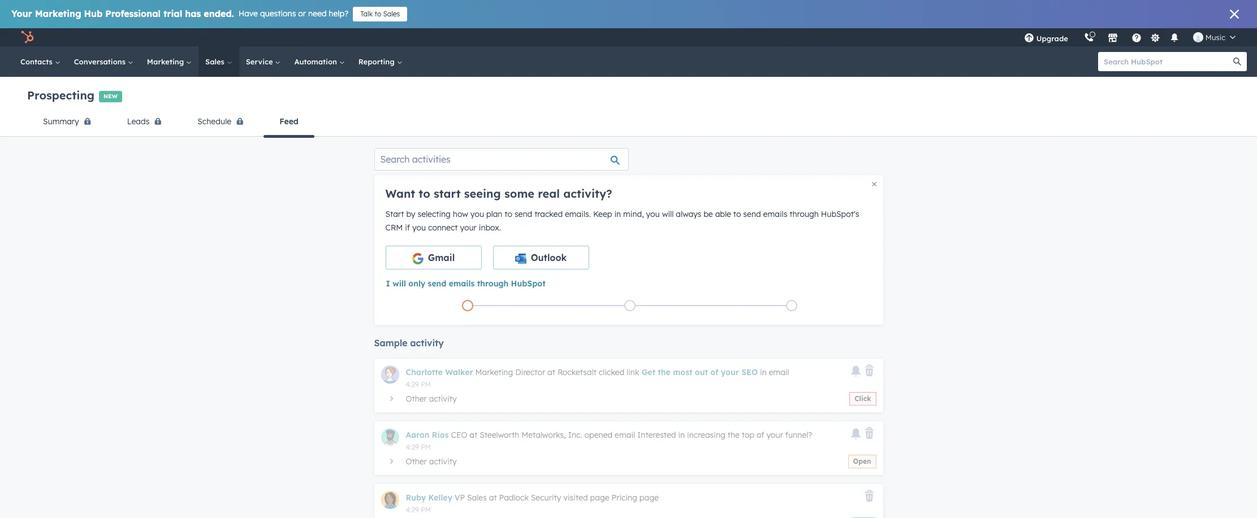 Task type: locate. For each thing, give the bounding box(es) containing it.
0 vertical spatial sales
[[383, 10, 400, 18]]

trial
[[164, 8, 182, 19]]

automation
[[294, 57, 339, 66]]

close image
[[1230, 10, 1239, 19]]

sales inside 'link'
[[205, 57, 227, 66]]

notifications image
[[1170, 33, 1180, 44]]

help?
[[329, 8, 349, 19]]

your
[[11, 8, 32, 19]]

navigation
[[27, 108, 1230, 138]]

sales right to
[[383, 10, 400, 18]]

1 horizontal spatial sales
[[383, 10, 400, 18]]

ended.
[[204, 8, 234, 19]]

your marketing hub professional trial has ended. have questions or need help?
[[11, 8, 349, 19]]

or
[[298, 8, 306, 19]]

hub
[[84, 8, 103, 19]]

need
[[308, 8, 327, 19]]

hubspot link
[[14, 31, 42, 44]]

sales
[[383, 10, 400, 18], [205, 57, 227, 66]]

menu containing music
[[1016, 28, 1244, 46]]

feed
[[279, 117, 299, 127]]

menu item
[[1076, 28, 1079, 46]]

1 vertical spatial sales
[[205, 57, 227, 66]]

schedule link
[[182, 108, 264, 136]]

marketing down 'trial'
[[147, 57, 186, 66]]

reporting
[[358, 57, 397, 66]]

0 horizontal spatial sales
[[205, 57, 227, 66]]

professional
[[105, 8, 161, 19]]

contacts link
[[14, 46, 67, 77]]

summary
[[43, 117, 79, 127]]

sales left 'service'
[[205, 57, 227, 66]]

menu
[[1016, 28, 1244, 46]]

contacts
[[20, 57, 55, 66]]

service
[[246, 57, 275, 66]]

1 horizontal spatial marketing
[[147, 57, 186, 66]]

conversations
[[74, 57, 128, 66]]

settings image
[[1151, 33, 1161, 43]]

feed link
[[264, 108, 314, 138]]

talk
[[360, 10, 373, 18]]

0 horizontal spatial marketing
[[35, 8, 81, 19]]

calling icon image
[[1084, 33, 1094, 43]]

1 vertical spatial marketing
[[147, 57, 186, 66]]

marketing
[[35, 8, 81, 19], [147, 57, 186, 66]]

music
[[1206, 33, 1226, 42]]

sales inside button
[[383, 10, 400, 18]]

talk to sales button
[[353, 7, 407, 21]]

marketing left the hub
[[35, 8, 81, 19]]

has
[[185, 8, 201, 19]]



Task type: vqa. For each thing, say whether or not it's contained in the screenshot.
talk at left
yes



Task type: describe. For each thing, give the bounding box(es) containing it.
search button
[[1228, 52, 1247, 71]]

leads link
[[111, 108, 182, 136]]

conversations link
[[67, 46, 140, 77]]

upgrade
[[1037, 34, 1068, 43]]

upgrade image
[[1024, 33, 1034, 44]]

summary link
[[27, 108, 111, 136]]

hubspot image
[[20, 31, 34, 44]]

navigation containing summary
[[27, 108, 1230, 138]]

reporting link
[[352, 46, 409, 77]]

help image
[[1132, 33, 1142, 44]]

leads
[[127, 117, 150, 127]]

settings link
[[1149, 31, 1163, 43]]

marketplaces image
[[1108, 33, 1118, 44]]

have
[[239, 8, 258, 19]]

to
[[375, 10, 381, 18]]

0 vertical spatial marketing
[[35, 8, 81, 19]]

search image
[[1234, 58, 1242, 66]]

help button
[[1127, 28, 1146, 46]]

calling icon button
[[1080, 30, 1099, 45]]

greg robinson image
[[1193, 32, 1204, 42]]

schedule
[[198, 117, 231, 127]]

service link
[[239, 46, 288, 77]]

questions
[[260, 8, 296, 19]]

automation link
[[288, 46, 352, 77]]

marketplaces button
[[1101, 28, 1125, 46]]

sales link
[[199, 46, 239, 77]]

notifications button
[[1165, 28, 1184, 46]]

music button
[[1187, 28, 1243, 46]]

talk to sales
[[360, 10, 400, 18]]

prospecting
[[27, 88, 95, 102]]

Search HubSpot search field
[[1098, 52, 1237, 71]]

new
[[104, 93, 118, 100]]

marketing link
[[140, 46, 199, 77]]



